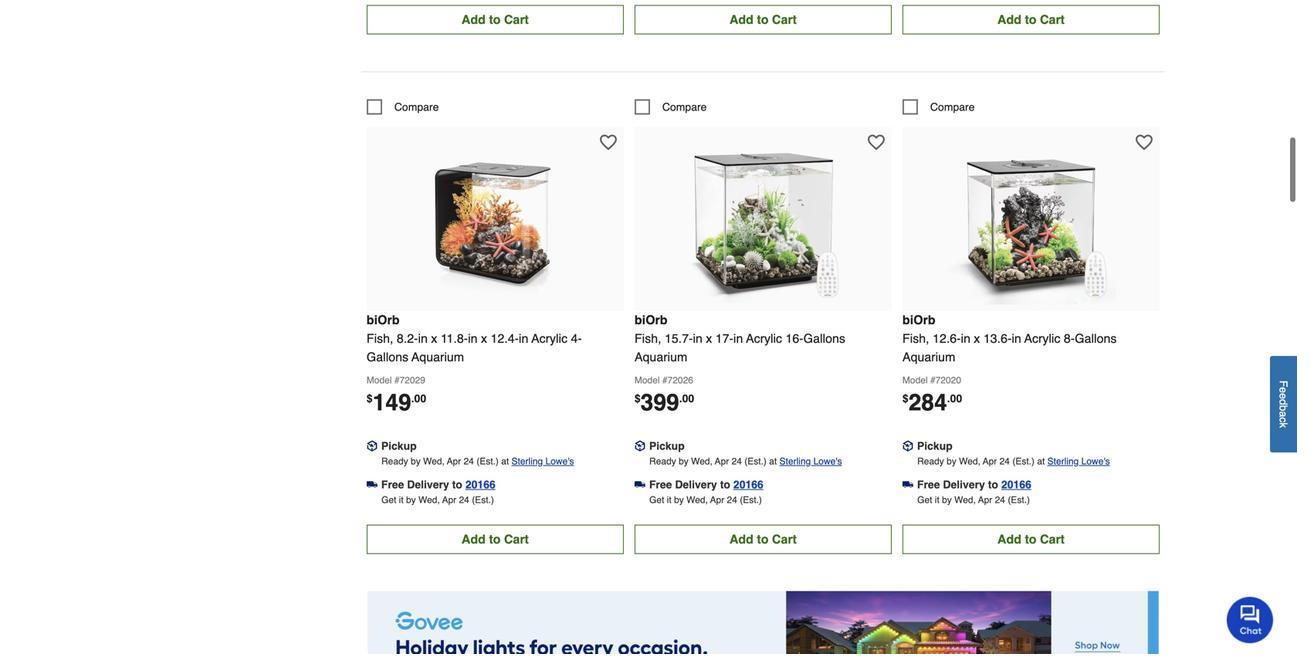 Task type: vqa. For each thing, say whether or not it's contained in the screenshot.
statue inside 15.83-in H x 6.69-in W Brown Animal Garden Statue
no



Task type: describe. For each thing, give the bounding box(es) containing it.
biorb for 8.2-
[[367, 313, 400, 327]]

c
[[1278, 417, 1291, 423]]

5014758733 element
[[635, 99, 707, 115]]

sterling for 3rd 20166 button from right
[[512, 456, 543, 467]]

.00 for 399
[[680, 392, 695, 405]]

model for fish, 15.7-in x 17-in acrylic 16-gallons aquarium
[[635, 375, 660, 386]]

model for fish, 8.2-in x 11.8-in x 12.4-in acrylic 4- gallons aquarium
[[367, 375, 392, 386]]

3 20166 button from the left
[[1002, 477, 1032, 492]]

aquarium for fish, 12.6-in x 13.6-in acrylic 8-gallons aquarium
[[903, 350, 956, 364]]

6 in from the left
[[961, 331, 971, 346]]

72020
[[936, 375, 962, 386]]

$ 284 .00
[[903, 389, 963, 416]]

fish, for fish, 8.2-in x 11.8-in x 12.4-in acrylic 4- gallons aquarium
[[367, 331, 394, 346]]

it for truck filled icon
[[667, 495, 672, 506]]

20166 for 1st 20166 button from the right
[[1002, 479, 1032, 491]]

sterling lowe's button for 2nd 20166 button from right
[[780, 454, 843, 469]]

pickup for pickup image for 1st 20166 button from the right truck filled image
[[918, 440, 953, 452]]

x for fish, 15.7-in x 17-in acrylic 16-gallons aquarium
[[706, 331, 713, 346]]

get for 2nd 20166 button from right
[[650, 495, 665, 506]]

fish, for fish, 15.7-in x 17-in acrylic 16-gallons aquarium
[[635, 331, 662, 346]]

actual price $399.00 element
[[635, 389, 695, 416]]

2 in from the left
[[468, 331, 478, 346]]

1 e from the top
[[1278, 387, 1291, 393]]

compare for the 5014758709 element
[[395, 101, 439, 113]]

gallons inside biorb fish, 8.2-in x 11.8-in x 12.4-in acrylic 4- gallons aquarium
[[367, 350, 409, 364]]

k
[[1278, 423, 1291, 428]]

at for 1st 20166 button from the right
[[1038, 456, 1046, 467]]

get it by wed, apr 24 (est.) for 1st 20166 button from the right
[[918, 495, 1031, 506]]

get it by wed, apr 24 (est.) for 2nd 20166 button from right
[[650, 495, 762, 506]]

truck filled image
[[635, 479, 646, 490]]

ready for pickup image for 1st 20166 button from the right truck filled image
[[918, 456, 945, 467]]

2 heart outline image from the left
[[868, 134, 885, 151]]

pickup image for truck filled image corresponding to 3rd 20166 button from right
[[367, 441, 378, 452]]

20166 for 3rd 20166 button from right
[[466, 479, 496, 491]]

at for 2nd 20166 button from right
[[770, 456, 777, 467]]

model # 72020
[[903, 375, 962, 386]]

get it by wed, apr 24 (est.) for 3rd 20166 button from right
[[382, 495, 494, 506]]

it for 1st 20166 button from the right truck filled image
[[935, 495, 940, 506]]

3 in from the left
[[519, 331, 529, 346]]

2 x from the left
[[481, 331, 488, 346]]

f e e d b a c k button
[[1271, 356, 1298, 453]]

f e e d b a c k
[[1278, 381, 1291, 428]]

$ for 284
[[903, 392, 909, 405]]

at for 3rd 20166 button from right
[[502, 456, 509, 467]]

5014758709 element
[[367, 99, 439, 115]]

pickup image for 1st 20166 button from the right truck filled image
[[903, 441, 914, 452]]

.00 for 149
[[412, 392, 427, 405]]

delivery for 1st 20166 button from the right
[[944, 479, 986, 491]]

delivery for 2nd 20166 button from right
[[675, 479, 718, 491]]

17-
[[716, 331, 734, 346]]

sterling for 2nd 20166 button from right
[[780, 456, 811, 467]]

2 ready by wed, apr 24 (est.) at sterling lowe's from the left
[[650, 456, 843, 467]]

ready for pickup image associated with truck filled image corresponding to 3rd 20166 button from right
[[382, 456, 408, 467]]

x for fish, 12.6-in x 13.6-in acrylic 8-gallons aquarium
[[975, 331, 981, 346]]

4 in from the left
[[693, 331, 703, 346]]

model # 72029
[[367, 375, 426, 386]]

acrylic for fish, 15.7-in x 17-in acrylic 16-gallons aquarium
[[747, 331, 783, 346]]

1 ready by wed, apr 24 (est.) at sterling lowe's from the left
[[382, 456, 574, 467]]

d
[[1278, 399, 1291, 405]]

free for truck filled icon
[[650, 479, 672, 491]]

get for 3rd 20166 button from right
[[382, 495, 397, 506]]

# for biorb fish, 15.7-in x 17-in acrylic 16-gallons aquarium
[[663, 375, 668, 386]]

8-
[[1065, 331, 1076, 346]]

72026
[[668, 375, 694, 386]]

chat invite button image
[[1228, 596, 1275, 644]]

399
[[641, 389, 680, 416]]



Task type: locate. For each thing, give the bounding box(es) containing it.
1 20166 from the left
[[466, 479, 496, 491]]

truck filled image for 1st 20166 button from the right
[[903, 479, 914, 490]]

3 biorb from the left
[[903, 313, 936, 327]]

fish, left 15.7-
[[635, 331, 662, 346]]

2 horizontal spatial biorb
[[903, 313, 936, 327]]

3 get it by wed, apr 24 (est.) from the left
[[918, 495, 1031, 506]]

in left 11.8-
[[418, 331, 428, 346]]

0 horizontal spatial sterling
[[512, 456, 543, 467]]

1 horizontal spatial it
[[667, 495, 672, 506]]

ready by wed, apr 24 (est.) at sterling lowe's
[[382, 456, 574, 467], [650, 456, 843, 467], [918, 456, 1111, 467]]

# up 'actual price $284.00' element
[[931, 375, 936, 386]]

1 aquarium from the left
[[412, 350, 464, 364]]

2 horizontal spatial lowe's
[[1082, 456, 1111, 467]]

by
[[411, 456, 421, 467], [679, 456, 689, 467], [947, 456, 957, 467], [406, 495, 416, 506], [675, 495, 684, 506], [943, 495, 952, 506]]

to
[[489, 12, 501, 27], [757, 12, 769, 27], [1026, 12, 1037, 27], [452, 479, 463, 491], [721, 479, 731, 491], [989, 479, 999, 491], [489, 532, 501, 547], [757, 532, 769, 547], [1026, 532, 1037, 547]]

delivery
[[407, 479, 449, 491], [675, 479, 718, 491], [944, 479, 986, 491]]

2 aquarium from the left
[[635, 350, 688, 364]]

1 biorb from the left
[[367, 313, 400, 327]]

1 horizontal spatial pickup image
[[903, 441, 914, 452]]

2 horizontal spatial at
[[1038, 456, 1046, 467]]

x left 13.6-
[[975, 331, 981, 346]]

pickup image down 149 at left
[[367, 441, 378, 452]]

4-
[[571, 331, 582, 346]]

4 x from the left
[[975, 331, 981, 346]]

0 horizontal spatial 20166 button
[[466, 477, 496, 492]]

1 horizontal spatial 20166
[[734, 479, 764, 491]]

in left the 12.4-
[[468, 331, 478, 346]]

0 horizontal spatial ready
[[382, 456, 408, 467]]

3 free from the left
[[918, 479, 941, 491]]

fish, left 12.6-
[[903, 331, 930, 346]]

3 $ from the left
[[903, 392, 909, 405]]

model
[[367, 375, 392, 386], [635, 375, 660, 386], [903, 375, 928, 386]]

$ down model # 72020
[[903, 392, 909, 405]]

1 horizontal spatial #
[[663, 375, 668, 386]]

sterling for 1st 20166 button from the right
[[1048, 456, 1080, 467]]

compare inside 5014758705 element
[[931, 101, 975, 113]]

2 horizontal spatial get
[[918, 495, 933, 506]]

biorb
[[367, 313, 400, 327], [635, 313, 668, 327], [903, 313, 936, 327]]

aquarium inside biorb fish, 8.2-in x 11.8-in x 12.4-in acrylic 4- gallons aquarium
[[412, 350, 464, 364]]

16-
[[786, 331, 804, 346]]

pickup down $ 284 .00
[[918, 440, 953, 452]]

x
[[431, 331, 438, 346], [481, 331, 488, 346], [706, 331, 713, 346], [975, 331, 981, 346]]

free delivery to 20166 for 2nd 20166 button from right
[[650, 479, 764, 491]]

gallons for 16-
[[804, 331, 846, 346]]

get it by wed, apr 24 (est.)
[[382, 495, 494, 506], [650, 495, 762, 506], [918, 495, 1031, 506]]

in left the 16-
[[734, 331, 744, 346]]

0 horizontal spatial delivery
[[407, 479, 449, 491]]

biorb fish, 8.2-in x 11.8-in x 12.4-in acrylic 4-gallons aquarium image
[[410, 135, 580, 305]]

e
[[1278, 387, 1291, 393], [1278, 393, 1291, 399]]

2 biorb from the left
[[635, 313, 668, 327]]

13.6-
[[984, 331, 1012, 346]]

1 horizontal spatial biorb
[[635, 313, 668, 327]]

pickup down actual price $149.00 element
[[381, 440, 417, 452]]

2 horizontal spatial model
[[903, 375, 928, 386]]

1 free delivery to 20166 from the left
[[381, 479, 496, 491]]

0 horizontal spatial $
[[367, 392, 373, 405]]

1 get it by wed, apr 24 (est.) from the left
[[382, 495, 494, 506]]

0 horizontal spatial get it by wed, apr 24 (est.)
[[382, 495, 494, 506]]

biorb fish, 15.7-in x 17-in acrylic 16-gallons aquarium image
[[679, 135, 849, 305]]

1 acrylic from the left
[[532, 331, 568, 346]]

1 horizontal spatial lowe's
[[814, 456, 843, 467]]

20166 for 2nd 20166 button from right
[[734, 479, 764, 491]]

0 horizontal spatial lowe's
[[546, 456, 574, 467]]

$ 399 .00
[[635, 389, 695, 416]]

aquarium down 11.8-
[[412, 350, 464, 364]]

a
[[1278, 411, 1291, 417]]

in left 13.6-
[[961, 331, 971, 346]]

1 horizontal spatial free delivery to 20166
[[650, 479, 764, 491]]

0 horizontal spatial pickup
[[381, 440, 417, 452]]

x for fish, 8.2-in x 11.8-in x 12.4-in acrylic 4- gallons aquarium
[[431, 331, 438, 346]]

3 lowe's from the left
[[1082, 456, 1111, 467]]

2 pickup image from the left
[[903, 441, 914, 452]]

2 # from the left
[[663, 375, 668, 386]]

.00 down 72029
[[412, 392, 427, 405]]

1 .00 from the left
[[412, 392, 427, 405]]

1 horizontal spatial at
[[770, 456, 777, 467]]

2 horizontal spatial compare
[[931, 101, 975, 113]]

$
[[367, 392, 373, 405], [635, 392, 641, 405], [903, 392, 909, 405]]

2 truck filled image from the left
[[903, 479, 914, 490]]

fish, inside biorb fish, 8.2-in x 11.8-in x 12.4-in acrylic 4- gallons aquarium
[[367, 331, 394, 346]]

actual price $149.00 element
[[367, 389, 427, 416]]

gallons inside biorb fish, 15.7-in x 17-in acrylic 16-gallons aquarium
[[804, 331, 846, 346]]

free for truck filled image corresponding to 3rd 20166 button from right
[[381, 479, 404, 491]]

3 compare from the left
[[931, 101, 975, 113]]

0 horizontal spatial #
[[395, 375, 400, 386]]

3 aquarium from the left
[[903, 350, 956, 364]]

.00 down 72020
[[948, 392, 963, 405]]

biorb up 15.7-
[[635, 313, 668, 327]]

2 horizontal spatial get it by wed, apr 24 (est.)
[[918, 495, 1031, 506]]

ready
[[382, 456, 408, 467], [650, 456, 677, 467], [918, 456, 945, 467]]

sterling lowe's button for 1st 20166 button from the right
[[1048, 454, 1111, 469]]

2 horizontal spatial ready
[[918, 456, 945, 467]]

fish, inside biorb fish, 12.6-in x 13.6-in acrylic 8-gallons aquarium
[[903, 331, 930, 346]]

heart outline image
[[1136, 134, 1153, 151]]

1 truck filled image from the left
[[367, 479, 378, 490]]

free
[[381, 479, 404, 491], [650, 479, 672, 491], [918, 479, 941, 491]]

x left 11.8-
[[431, 331, 438, 346]]

get for 1st 20166 button from the right
[[918, 495, 933, 506]]

1 model from the left
[[367, 375, 392, 386]]

1 horizontal spatial fish,
[[635, 331, 662, 346]]

1 delivery from the left
[[407, 479, 449, 491]]

12.6-
[[933, 331, 961, 346]]

apr
[[447, 456, 461, 467], [715, 456, 729, 467], [983, 456, 998, 467], [443, 495, 457, 506], [711, 495, 725, 506], [979, 495, 993, 506]]

pickup image down 284
[[903, 441, 914, 452]]

3 free delivery to 20166 from the left
[[918, 479, 1032, 491]]

acrylic inside biorb fish, 8.2-in x 11.8-in x 12.4-in acrylic 4- gallons aquarium
[[532, 331, 568, 346]]

1 lowe's from the left
[[546, 456, 574, 467]]

1 at from the left
[[502, 456, 509, 467]]

1 horizontal spatial truck filled image
[[903, 479, 914, 490]]

in left 8-
[[1012, 331, 1022, 346]]

ready down actual price $149.00 element
[[382, 456, 408, 467]]

pickup for pickup image associated with truck filled image corresponding to 3rd 20166 button from right
[[381, 440, 417, 452]]

get
[[382, 495, 397, 506], [650, 495, 665, 506], [918, 495, 933, 506]]

0 horizontal spatial acrylic
[[532, 331, 568, 346]]

2 horizontal spatial free delivery to 20166
[[918, 479, 1032, 491]]

fish, left 8.2-
[[367, 331, 394, 346]]

0 horizontal spatial get
[[382, 495, 397, 506]]

biorb fish, 15.7-in x 17-in acrylic 16-gallons aquarium
[[635, 313, 846, 364]]

5014758705 element
[[903, 99, 975, 115]]

biorb for 15.7-
[[635, 313, 668, 327]]

2 horizontal spatial it
[[935, 495, 940, 506]]

model up 149 at left
[[367, 375, 392, 386]]

e up d
[[1278, 387, 1291, 393]]

2 e from the top
[[1278, 393, 1291, 399]]

in left the 4-
[[519, 331, 529, 346]]

0 horizontal spatial gallons
[[367, 350, 409, 364]]

.00 inside $ 284 .00
[[948, 392, 963, 405]]

7 in from the left
[[1012, 331, 1022, 346]]

0 horizontal spatial compare
[[395, 101, 439, 113]]

.00 down 72026
[[680, 392, 695, 405]]

2 20166 button from the left
[[734, 477, 764, 492]]

free delivery to 20166 for 1st 20166 button from the right
[[918, 479, 1032, 491]]

149
[[373, 389, 412, 416]]

fish,
[[367, 331, 394, 346], [635, 331, 662, 346], [903, 331, 930, 346]]

2 horizontal spatial #
[[931, 375, 936, 386]]

2 it from the left
[[667, 495, 672, 506]]

free delivery to 20166 for 3rd 20166 button from right
[[381, 479, 496, 491]]

1 horizontal spatial 20166 button
[[734, 477, 764, 492]]

acrylic inside biorb fish, 15.7-in x 17-in acrylic 16-gallons aquarium
[[747, 331, 783, 346]]

lowe's
[[546, 456, 574, 467], [814, 456, 843, 467], [1082, 456, 1111, 467]]

1 horizontal spatial ready
[[650, 456, 677, 467]]

it
[[399, 495, 404, 506], [667, 495, 672, 506], [935, 495, 940, 506]]

biorb inside biorb fish, 15.7-in x 17-in acrylic 16-gallons aquarium
[[635, 313, 668, 327]]

1 horizontal spatial sterling
[[780, 456, 811, 467]]

1 horizontal spatial delivery
[[675, 479, 718, 491]]

3 acrylic from the left
[[1025, 331, 1061, 346]]

model up 399 at the bottom
[[635, 375, 660, 386]]

3 model from the left
[[903, 375, 928, 386]]

2 fish, from the left
[[635, 331, 662, 346]]

1 20166 button from the left
[[466, 477, 496, 492]]

5 in from the left
[[734, 331, 744, 346]]

aquarium for fish, 15.7-in x 17-in acrylic 16-gallons aquarium
[[635, 350, 688, 364]]

$ for 149
[[367, 392, 373, 405]]

72029
[[400, 375, 426, 386]]

3 sterling from the left
[[1048, 456, 1080, 467]]

1 $ from the left
[[367, 392, 373, 405]]

0 horizontal spatial free delivery to 20166
[[381, 479, 496, 491]]

$ for 399
[[635, 392, 641, 405]]

0 horizontal spatial pickup image
[[367, 441, 378, 452]]

pickup for pickup icon
[[650, 440, 685, 452]]

biorb up 8.2-
[[367, 313, 400, 327]]

3 .00 from the left
[[948, 392, 963, 405]]

1 horizontal spatial ready by wed, apr 24 (est.) at sterling lowe's
[[650, 456, 843, 467]]

24
[[464, 456, 474, 467], [732, 456, 742, 467], [1000, 456, 1011, 467], [459, 495, 470, 506], [727, 495, 738, 506], [996, 495, 1006, 506]]

2 horizontal spatial gallons
[[1076, 331, 1117, 346]]

at
[[502, 456, 509, 467], [770, 456, 777, 467], [1038, 456, 1046, 467]]

heart outline image
[[600, 134, 617, 151], [868, 134, 885, 151]]

2 horizontal spatial fish,
[[903, 331, 930, 346]]

1 x from the left
[[431, 331, 438, 346]]

sterling
[[512, 456, 543, 467], [780, 456, 811, 467], [1048, 456, 1080, 467]]

free delivery to 20166
[[381, 479, 496, 491], [650, 479, 764, 491], [918, 479, 1032, 491]]

284
[[909, 389, 948, 416]]

0 horizontal spatial biorb
[[367, 313, 400, 327]]

# for biorb fish, 8.2-in x 11.8-in x 12.4-in acrylic 4- gallons aquarium
[[395, 375, 400, 386]]

sterling lowe's button for 3rd 20166 button from right
[[512, 454, 574, 469]]

.00 for 284
[[948, 392, 963, 405]]

2 horizontal spatial sterling
[[1048, 456, 1080, 467]]

1 sterling lowe's button from the left
[[512, 454, 574, 469]]

3 get from the left
[[918, 495, 933, 506]]

2 horizontal spatial 20166 button
[[1002, 477, 1032, 492]]

x left 17-
[[706, 331, 713, 346]]

1 horizontal spatial aquarium
[[635, 350, 688, 364]]

2 get from the left
[[650, 495, 665, 506]]

advertisement region
[[368, 591, 1160, 654]]

acrylic left the 4-
[[532, 331, 568, 346]]

biorb inside biorb fish, 12.6-in x 13.6-in acrylic 8-gallons aquarium
[[903, 313, 936, 327]]

1 pickup image from the left
[[367, 441, 378, 452]]

biorb fish, 8.2-in x 11.8-in x 12.4-in acrylic 4- gallons aquarium
[[367, 313, 582, 364]]

acrylic left 8-
[[1025, 331, 1061, 346]]

2 sterling lowe's button from the left
[[780, 454, 843, 469]]

1 horizontal spatial $
[[635, 392, 641, 405]]

actual price $284.00 element
[[903, 389, 963, 416]]

2 horizontal spatial delivery
[[944, 479, 986, 491]]

0 horizontal spatial truck filled image
[[367, 479, 378, 490]]

model # 72026
[[635, 375, 694, 386]]

lowe's for 3rd 20166 button from right
[[546, 456, 574, 467]]

0 horizontal spatial it
[[399, 495, 404, 506]]

delivery for 3rd 20166 button from right
[[407, 479, 449, 491]]

1 horizontal spatial free
[[650, 479, 672, 491]]

2 horizontal spatial pickup
[[918, 440, 953, 452]]

3 it from the left
[[935, 495, 940, 506]]

aquarium up model # 72020
[[903, 350, 956, 364]]

aquarium
[[412, 350, 464, 364], [635, 350, 688, 364], [903, 350, 956, 364]]

1 horizontal spatial acrylic
[[747, 331, 783, 346]]

1 sterling from the left
[[512, 456, 543, 467]]

$ inside $ 284 .00
[[903, 392, 909, 405]]

1 it from the left
[[399, 495, 404, 506]]

# up $ 149 .00
[[395, 375, 400, 386]]

2 $ from the left
[[635, 392, 641, 405]]

0 horizontal spatial .00
[[412, 392, 427, 405]]

truck filled image
[[367, 479, 378, 490], [903, 479, 914, 490]]

compare
[[395, 101, 439, 113], [663, 101, 707, 113], [931, 101, 975, 113]]

$ 149 .00
[[367, 389, 427, 416]]

1 horizontal spatial get it by wed, apr 24 (est.)
[[650, 495, 762, 506]]

x inside biorb fish, 15.7-in x 17-in acrylic 16-gallons aquarium
[[706, 331, 713, 346]]

1 horizontal spatial compare
[[663, 101, 707, 113]]

0 horizontal spatial fish,
[[367, 331, 394, 346]]

e up b
[[1278, 393, 1291, 399]]

3 ready by wed, apr 24 (est.) at sterling lowe's from the left
[[918, 456, 1111, 467]]

lowe's for 1st 20166 button from the right
[[1082, 456, 1111, 467]]

3 pickup from the left
[[918, 440, 953, 452]]

3 sterling lowe's button from the left
[[1048, 454, 1111, 469]]

2 horizontal spatial .00
[[948, 392, 963, 405]]

8.2-
[[397, 331, 418, 346]]

compare for 5014758705 element
[[931, 101, 975, 113]]

free for 1st 20166 button from the right truck filled image
[[918, 479, 941, 491]]

model up 284
[[903, 375, 928, 386]]

1 horizontal spatial gallons
[[804, 331, 846, 346]]

f
[[1278, 381, 1291, 387]]

1 compare from the left
[[395, 101, 439, 113]]

3 ready from the left
[[918, 456, 945, 467]]

biorb for 12.6-
[[903, 313, 936, 327]]

aquarium inside biorb fish, 12.6-in x 13.6-in acrylic 8-gallons aquarium
[[903, 350, 956, 364]]

aquarium inside biorb fish, 15.7-in x 17-in acrylic 16-gallons aquarium
[[635, 350, 688, 364]]

20166 button
[[466, 477, 496, 492], [734, 477, 764, 492], [1002, 477, 1032, 492]]

gallons inside biorb fish, 12.6-in x 13.6-in acrylic 8-gallons aquarium
[[1076, 331, 1117, 346]]

0 horizontal spatial 20166
[[466, 479, 496, 491]]

add to cart
[[462, 12, 529, 27], [730, 12, 797, 27], [998, 12, 1065, 27], [462, 532, 529, 547], [730, 532, 797, 547], [998, 532, 1065, 547]]

compare for 5014758733 element
[[663, 101, 707, 113]]

2 lowe's from the left
[[814, 456, 843, 467]]

2 horizontal spatial sterling lowe's button
[[1048, 454, 1111, 469]]

1 free from the left
[[381, 479, 404, 491]]

acrylic inside biorb fish, 12.6-in x 13.6-in acrylic 8-gallons aquarium
[[1025, 331, 1061, 346]]

b
[[1278, 405, 1291, 411]]

in left 17-
[[693, 331, 703, 346]]

12.4-
[[491, 331, 519, 346]]

biorb fish, 12.6-in x 13.6-in acrylic 8-gallons aquarium
[[903, 313, 1117, 364]]

2 horizontal spatial acrylic
[[1025, 331, 1061, 346]]

1 in from the left
[[418, 331, 428, 346]]

# for biorb fish, 12.6-in x 13.6-in acrylic 8-gallons aquarium
[[931, 375, 936, 386]]

0 horizontal spatial ready by wed, apr 24 (est.) at sterling lowe's
[[382, 456, 574, 467]]

2 ready from the left
[[650, 456, 677, 467]]

3 delivery from the left
[[944, 479, 986, 491]]

(est.)
[[477, 456, 499, 467], [745, 456, 767, 467], [1013, 456, 1035, 467], [472, 495, 494, 506], [740, 495, 762, 506], [1008, 495, 1031, 506]]

0 horizontal spatial aquarium
[[412, 350, 464, 364]]

biorb fish, 12.6-in x 13.6-in acrylic 8-gallons aquarium image
[[947, 135, 1117, 305]]

1 horizontal spatial sterling lowe's button
[[780, 454, 843, 469]]

2 sterling from the left
[[780, 456, 811, 467]]

pickup image
[[367, 441, 378, 452], [903, 441, 914, 452]]

0 horizontal spatial at
[[502, 456, 509, 467]]

1 heart outline image from the left
[[600, 134, 617, 151]]

add
[[462, 12, 486, 27], [730, 12, 754, 27], [998, 12, 1022, 27], [462, 532, 486, 547], [730, 532, 754, 547], [998, 532, 1022, 547]]

1 ready from the left
[[382, 456, 408, 467]]

$ inside $ 399 .00
[[635, 392, 641, 405]]

pickup image
[[635, 441, 646, 452]]

it for truck filled image corresponding to 3rd 20166 button from right
[[399, 495, 404, 506]]

1 pickup from the left
[[381, 440, 417, 452]]

fish, inside biorb fish, 15.7-in x 17-in acrylic 16-gallons aquarium
[[635, 331, 662, 346]]

15.7-
[[665, 331, 693, 346]]

lowe's for 2nd 20166 button from right
[[814, 456, 843, 467]]

acrylic
[[532, 331, 568, 346], [747, 331, 783, 346], [1025, 331, 1061, 346]]

$ down model # 72029
[[367, 392, 373, 405]]

gallons for 8-
[[1076, 331, 1117, 346]]

truck filled image for 3rd 20166 button from right
[[367, 479, 378, 490]]

2 free delivery to 20166 from the left
[[650, 479, 764, 491]]

1 horizontal spatial get
[[650, 495, 665, 506]]

ready down $ 284 .00
[[918, 456, 945, 467]]

1 horizontal spatial .00
[[680, 392, 695, 405]]

gallons
[[804, 331, 846, 346], [1076, 331, 1117, 346], [367, 350, 409, 364]]

2 at from the left
[[770, 456, 777, 467]]

compare inside the 5014758709 element
[[395, 101, 439, 113]]

biorb up 12.6-
[[903, 313, 936, 327]]

ready for pickup icon
[[650, 456, 677, 467]]

2 compare from the left
[[663, 101, 707, 113]]

3 x from the left
[[706, 331, 713, 346]]

2 model from the left
[[635, 375, 660, 386]]

0 horizontal spatial heart outline image
[[600, 134, 617, 151]]

2 acrylic from the left
[[747, 331, 783, 346]]

3 at from the left
[[1038, 456, 1046, 467]]

1 fish, from the left
[[367, 331, 394, 346]]

$ down 'model # 72026'
[[635, 392, 641, 405]]

1 get from the left
[[382, 495, 397, 506]]

cart
[[504, 12, 529, 27], [773, 12, 797, 27], [1041, 12, 1065, 27], [504, 532, 529, 547], [773, 532, 797, 547], [1041, 532, 1065, 547]]

acrylic for fish, 12.6-in x 13.6-in acrylic 8-gallons aquarium
[[1025, 331, 1061, 346]]

2 delivery from the left
[[675, 479, 718, 491]]

biorb inside biorb fish, 8.2-in x 11.8-in x 12.4-in acrylic 4- gallons aquarium
[[367, 313, 400, 327]]

0 horizontal spatial free
[[381, 479, 404, 491]]

1 horizontal spatial model
[[635, 375, 660, 386]]

1 # from the left
[[395, 375, 400, 386]]

ready down $ 399 .00
[[650, 456, 677, 467]]

2 horizontal spatial 20166
[[1002, 479, 1032, 491]]

aquarium up 'model # 72026'
[[635, 350, 688, 364]]

$ inside $ 149 .00
[[367, 392, 373, 405]]

in
[[418, 331, 428, 346], [468, 331, 478, 346], [519, 331, 529, 346], [693, 331, 703, 346], [734, 331, 744, 346], [961, 331, 971, 346], [1012, 331, 1022, 346]]

acrylic left the 16-
[[747, 331, 783, 346]]

3 fish, from the left
[[903, 331, 930, 346]]

2 get it by wed, apr 24 (est.) from the left
[[650, 495, 762, 506]]

11.8-
[[441, 331, 468, 346]]

0 horizontal spatial model
[[367, 375, 392, 386]]

2 horizontal spatial ready by wed, apr 24 (est.) at sterling lowe's
[[918, 456, 1111, 467]]

fish, for fish, 12.6-in x 13.6-in acrylic 8-gallons aquarium
[[903, 331, 930, 346]]

compare inside 5014758733 element
[[663, 101, 707, 113]]

model for fish, 12.6-in x 13.6-in acrylic 8-gallons aquarium
[[903, 375, 928, 386]]

sterling lowe's button
[[512, 454, 574, 469], [780, 454, 843, 469], [1048, 454, 1111, 469]]

x left the 12.4-
[[481, 331, 488, 346]]

2 horizontal spatial free
[[918, 479, 941, 491]]

2 horizontal spatial aquarium
[[903, 350, 956, 364]]

.00 inside $ 399 .00
[[680, 392, 695, 405]]

#
[[395, 375, 400, 386], [663, 375, 668, 386], [931, 375, 936, 386]]

2 free from the left
[[650, 479, 672, 491]]

wed,
[[423, 456, 445, 467], [692, 456, 713, 467], [960, 456, 981, 467], [419, 495, 440, 506], [687, 495, 708, 506], [955, 495, 976, 506]]

# up actual price $399.00 element
[[663, 375, 668, 386]]

x inside biorb fish, 12.6-in x 13.6-in acrylic 8-gallons aquarium
[[975, 331, 981, 346]]

pickup
[[381, 440, 417, 452], [650, 440, 685, 452], [918, 440, 953, 452]]

0 horizontal spatial sterling lowe's button
[[512, 454, 574, 469]]

2 pickup from the left
[[650, 440, 685, 452]]

1 horizontal spatial heart outline image
[[868, 134, 885, 151]]

.00 inside $ 149 .00
[[412, 392, 427, 405]]

2 .00 from the left
[[680, 392, 695, 405]]

3 20166 from the left
[[1002, 479, 1032, 491]]

1 horizontal spatial pickup
[[650, 440, 685, 452]]

2 horizontal spatial $
[[903, 392, 909, 405]]

2 20166 from the left
[[734, 479, 764, 491]]

20166
[[466, 479, 496, 491], [734, 479, 764, 491], [1002, 479, 1032, 491]]

.00
[[412, 392, 427, 405], [680, 392, 695, 405], [948, 392, 963, 405]]

3 # from the left
[[931, 375, 936, 386]]

pickup right pickup icon
[[650, 440, 685, 452]]

add to cart button
[[367, 5, 624, 34], [635, 5, 892, 34], [903, 5, 1160, 34], [367, 525, 624, 554], [635, 525, 892, 554], [903, 525, 1160, 554]]



